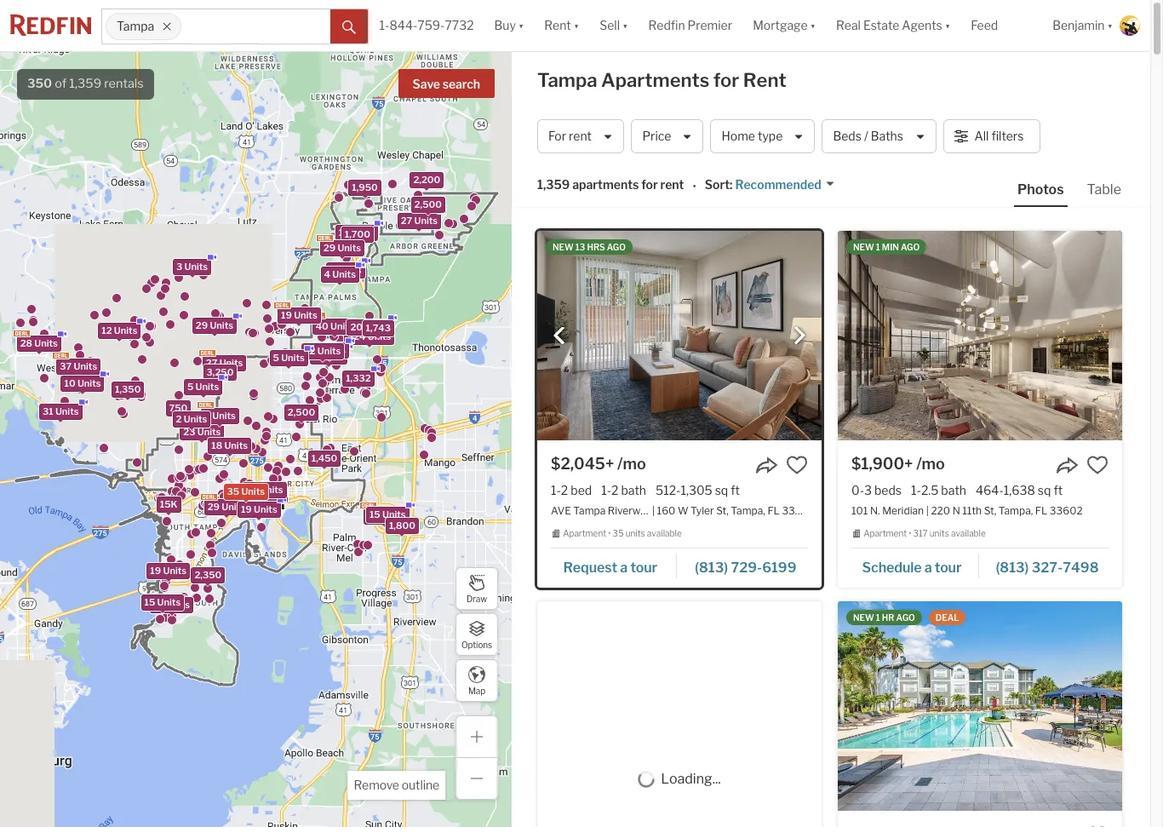 Task type: describe. For each thing, give the bounding box(es) containing it.
bath for $1,900+ /mo
[[942, 483, 967, 498]]

favorite button image for favorite button checkbox to the bottom
[[1087, 825, 1109, 827]]

0 horizontal spatial 27 units
[[206, 357, 243, 369]]

6199
[[763, 560, 797, 576]]

$1,900+ /mo
[[852, 455, 946, 473]]

2 horizontal spatial 12
[[338, 227, 349, 239]]

2 horizontal spatial 27
[[401, 214, 412, 226]]

1 horizontal spatial 13
[[576, 242, 586, 252]]

schedule a tour
[[863, 560, 962, 576]]

350
[[27, 76, 52, 91]]

1,638
[[1004, 483, 1036, 498]]

1 vertical spatial 15
[[144, 596, 155, 608]]

available for $1,900+ /mo
[[952, 528, 986, 539]]

2 vertical spatial 29 units
[[207, 501, 245, 513]]

101 n. meridian | 220 n 11th st, tampa, fl 33602
[[852, 505, 1083, 517]]

rent inside 1,359 apartments for rent •
[[661, 178, 685, 192]]

beds
[[834, 129, 862, 143]]

1,800
[[389, 520, 415, 532]]

table
[[1088, 181, 1122, 198]]

0 vertical spatial favorite button checkbox
[[786, 454, 809, 476]]

1 horizontal spatial 15 units
[[369, 508, 406, 520]]

28
[[20, 338, 32, 350]]

units for $1,900+ /mo
[[930, 528, 950, 539]]

324 units
[[347, 331, 391, 343]]

options button
[[456, 613, 498, 656]]

0 vertical spatial 1,359
[[69, 76, 102, 91]]

1,743
[[366, 322, 391, 334]]

rent ▾ button
[[545, 0, 580, 51]]

13 inside map region
[[367, 510, 378, 522]]

w
[[678, 505, 689, 517]]

benjamin
[[1053, 18, 1106, 33]]

750
[[169, 402, 187, 414]]

4 up 23 units
[[204, 410, 210, 421]]

0 horizontal spatial 19 units
[[150, 565, 186, 577]]

st, for $1,900+ /mo
[[985, 505, 997, 517]]

sq for $2,045+ /mo
[[715, 483, 729, 498]]

23 units
[[183, 426, 221, 438]]

(813) for $1,900+ /mo
[[996, 560, 1030, 576]]

photo of 220 n 11th st, tampa, fl 33602 image
[[838, 231, 1123, 441]]

draw
[[467, 593, 487, 604]]

1 horizontal spatial 3
[[865, 483, 872, 498]]

220
[[932, 505, 951, 517]]

1- for 1-2.5 bath
[[912, 483, 922, 498]]

844-
[[390, 18, 418, 33]]

n
[[953, 505, 961, 517]]

13 units
[[367, 510, 403, 522]]

1,305
[[681, 483, 713, 498]]

ago for new 13 hrs ago
[[607, 242, 626, 252]]

20 units
[[350, 321, 388, 333]]

mortgage ▾
[[753, 18, 816, 33]]

apartment • 35 units available
[[563, 528, 682, 539]]

33602 for $2,045+ /mo
[[783, 505, 816, 517]]

request a tour
[[564, 560, 658, 576]]

all
[[975, 129, 990, 143]]

redfin premier
[[649, 18, 733, 33]]

(813) 327-7498 link
[[980, 552, 1109, 581]]

324
[[347, 331, 366, 343]]

1 vertical spatial 29
[[195, 320, 208, 331]]

request a tour button
[[551, 554, 677, 579]]

submit search image
[[342, 20, 356, 34]]

▾ for mortgage ▾
[[811, 18, 816, 33]]

0 horizontal spatial 2,500
[[287, 407, 315, 418]]

7732
[[445, 18, 474, 33]]

riverwalk
[[608, 505, 655, 517]]

1 vertical spatial 35
[[613, 528, 624, 539]]

1 vertical spatial 12 units
[[101, 325, 137, 337]]

remove outline
[[354, 778, 440, 792]]

fl for $1,900+ /mo
[[1036, 505, 1048, 517]]

sort :
[[705, 178, 733, 192]]

1 vertical spatial favorite button checkbox
[[1087, 825, 1109, 827]]

0-3 beds
[[852, 483, 902, 498]]

2 vertical spatial 29
[[207, 501, 219, 513]]

5 ▾ from the left
[[946, 18, 951, 33]]

buy ▾ button
[[495, 0, 524, 51]]

512-1,305 sq ft
[[656, 483, 740, 498]]

(813) 327-7498
[[996, 560, 1100, 576]]

rent ▾ button
[[534, 0, 590, 51]]

rent ▾
[[545, 18, 580, 33]]

apartment for $2,045+
[[563, 528, 607, 539]]

real estate agents ▾ button
[[826, 0, 961, 51]]

save search button
[[398, 69, 495, 98]]

real estate agents ▾
[[837, 18, 951, 33]]

0 vertical spatial 29
[[323, 242, 335, 254]]

beds / baths button
[[823, 119, 937, 153]]

options
[[462, 639, 493, 650]]

new 1 min ago
[[854, 242, 920, 252]]

(813) 729-6199 link
[[677, 552, 809, 581]]

benjamin ▾
[[1053, 18, 1114, 33]]

160
[[657, 505, 676, 517]]

save
[[413, 77, 440, 91]]

tampa, for $1,900+ /mo
[[999, 505, 1034, 517]]

1 vertical spatial rent
[[744, 69, 787, 91]]

min
[[883, 242, 900, 252]]

0-
[[852, 483, 865, 498]]

3 inside map region
[[176, 261, 182, 273]]

1 vertical spatial 15 units
[[144, 596, 180, 608]]

of
[[55, 76, 67, 91]]

317 units
[[243, 489, 285, 501]]

0 horizontal spatial 5
[[187, 381, 193, 393]]

type
[[758, 129, 783, 143]]

33602 for $1,900+ /mo
[[1050, 505, 1083, 517]]

464-
[[976, 483, 1004, 498]]

tampa apartments for rent
[[538, 69, 787, 91]]

1-844-759-7732 link
[[380, 18, 474, 33]]

1,700
[[344, 228, 370, 240]]

2 horizontal spatial 19 units
[[281, 309, 317, 321]]

/mo for $2,045+ /mo
[[618, 455, 646, 473]]

$2,045+ /mo
[[551, 455, 646, 473]]

31
[[42, 405, 53, 417]]

all filters
[[975, 129, 1024, 143]]

apartment for $1,900+
[[864, 528, 908, 539]]

$2,045+
[[551, 455, 615, 473]]

23
[[183, 426, 195, 438]]

10 units
[[64, 377, 101, 389]]

1 vertical spatial 27
[[206, 357, 217, 369]]

buy ▾
[[495, 18, 524, 33]]

/
[[865, 129, 869, 143]]

0 vertical spatial 27 units
[[401, 214, 438, 226]]

0 vertical spatial 5
[[273, 352, 279, 364]]

new for new 13 hrs ago
[[553, 242, 574, 252]]

ave
[[551, 505, 572, 517]]

37 units
[[59, 360, 97, 372]]

0 vertical spatial 15
[[369, 508, 380, 520]]

deal
[[936, 612, 960, 623]]

ave tampa riverwalk | 160 w tyler st, tampa, fl 33602
[[551, 505, 816, 517]]

table button
[[1084, 181, 1126, 205]]

favorite button image
[[1087, 454, 1109, 476]]

real
[[837, 18, 861, 33]]

28 units
[[20, 338, 57, 350]]

a for $1,900+
[[925, 560, 933, 576]]

40 units
[[315, 320, 354, 332]]

1- for 1-844-759-7732
[[380, 18, 390, 33]]

buy ▾ button
[[484, 0, 534, 51]]

for for rent
[[714, 69, 740, 91]]

| for $2,045+ /mo
[[653, 505, 655, 517]]

40
[[315, 320, 328, 332]]

1,350
[[115, 383, 141, 395]]

2 vertical spatial 12 units
[[305, 345, 341, 357]]

photos
[[1018, 181, 1065, 198]]

estate
[[864, 18, 900, 33]]

user photo image
[[1120, 15, 1141, 36]]

| for $1,900+ /mo
[[927, 505, 929, 517]]

tampa, for $2,045+ /mo
[[731, 505, 766, 517]]

0 vertical spatial 29 units
[[323, 242, 361, 254]]

1 horizontal spatial 2 units
[[313, 350, 344, 362]]

• for $1,900+ /mo
[[909, 528, 912, 539]]

1-2.5 bath
[[912, 483, 967, 498]]

0 vertical spatial 2,500
[[414, 198, 442, 210]]

apartments
[[602, 69, 710, 91]]

1 horizontal spatial 27 units
[[246, 484, 283, 496]]

1 vertical spatial 29 units
[[195, 320, 233, 331]]

apartments
[[573, 178, 639, 192]]



Task type: locate. For each thing, give the bounding box(es) containing it.
1 horizontal spatial 19
[[241, 504, 252, 516]]

1 vertical spatial 1,359
[[538, 178, 570, 192]]

a right the request
[[621, 560, 628, 576]]

tampa, down 464-1,638 sq ft
[[999, 505, 1034, 517]]

1 horizontal spatial |
[[927, 505, 929, 517]]

▾ for rent ▾
[[574, 18, 580, 33]]

available down 160
[[647, 528, 682, 539]]

remove outline button
[[348, 771, 446, 800]]

(813) for $2,045+ /mo
[[695, 560, 729, 576]]

14
[[153, 599, 164, 611]]

1 vertical spatial 317
[[914, 528, 928, 539]]

33602 up 6199
[[783, 505, 816, 517]]

1 (813) from the left
[[695, 560, 729, 576]]

4 up 40
[[324, 269, 330, 280]]

0 horizontal spatial favorite button image
[[786, 454, 809, 476]]

2 tampa, from the left
[[999, 505, 1034, 517]]

0 horizontal spatial |
[[653, 505, 655, 517]]

loading...
[[661, 771, 721, 787]]

1 horizontal spatial for
[[714, 69, 740, 91]]

st, right tyler
[[717, 505, 729, 517]]

0 vertical spatial 27
[[401, 214, 412, 226]]

0 horizontal spatial 13
[[367, 510, 378, 522]]

new left hr
[[854, 612, 875, 623]]

2,500 down the 2,200 at left
[[414, 198, 442, 210]]

▾ for sell ▾
[[623, 18, 628, 33]]

sq for $1,900+ /mo
[[1038, 483, 1052, 498]]

0 horizontal spatial /mo
[[618, 455, 646, 473]]

2 available from the left
[[952, 528, 986, 539]]

0 horizontal spatial favorite button checkbox
[[786, 454, 809, 476]]

ft for $2,045+ /mo
[[731, 483, 740, 498]]

1 33602 from the left
[[783, 505, 816, 517]]

rent up "home type" button
[[744, 69, 787, 91]]

request
[[564, 560, 618, 576]]

mortgage ▾ button
[[753, 0, 816, 51]]

2 sq from the left
[[1038, 483, 1052, 498]]

19 units left the 20
[[281, 309, 317, 321]]

1,359 right the of at the top
[[69, 76, 102, 91]]

19 down 35 units at the bottom
[[241, 504, 252, 516]]

available down '101 n. meridian | 220 n 11th st, tampa, fl 33602'
[[952, 528, 986, 539]]

schedule
[[863, 560, 922, 576]]

2 /mo from the left
[[917, 455, 946, 473]]

tampa down bed
[[574, 505, 606, 517]]

• inside 1,359 apartments for rent •
[[693, 179, 697, 193]]

13 left 1,800 on the left of the page
[[367, 510, 378, 522]]

19 units up 14 units
[[150, 565, 186, 577]]

hr
[[883, 612, 895, 623]]

redfin
[[649, 18, 686, 33]]

next button image
[[792, 327, 809, 344]]

1 sq from the left
[[715, 483, 729, 498]]

loading... status
[[661, 770, 721, 789]]

1 horizontal spatial •
[[693, 179, 697, 193]]

0 horizontal spatial 27
[[206, 357, 217, 369]]

1,359 down for
[[538, 178, 570, 192]]

1 vertical spatial favorite button image
[[1087, 825, 1109, 827]]

ago for new 1 hr ago
[[897, 612, 916, 623]]

/mo up 2.5
[[917, 455, 946, 473]]

0 horizontal spatial •
[[609, 528, 611, 539]]

apartment
[[563, 528, 607, 539], [864, 528, 908, 539]]

0 horizontal spatial 5 units
[[187, 381, 219, 393]]

1 vertical spatial 27 units
[[206, 357, 243, 369]]

0 horizontal spatial 317
[[243, 489, 259, 501]]

0 vertical spatial 2 units
[[313, 350, 344, 362]]

2 a from the left
[[925, 560, 933, 576]]

0 vertical spatial tampa
[[117, 19, 154, 34]]

ft for $1,900+ /mo
[[1054, 483, 1063, 498]]

20
[[350, 321, 363, 333]]

new for new 1 hr ago
[[854, 612, 875, 623]]

1 ▾ from the left
[[519, 18, 524, 33]]

ago right min at right top
[[901, 242, 920, 252]]

tour down "apartment • 317 units available"
[[935, 560, 962, 576]]

29 units down 1,700
[[323, 242, 361, 254]]

previous button image
[[551, 327, 568, 344]]

37
[[59, 360, 71, 372]]

12 units
[[338, 227, 374, 239], [101, 325, 137, 337], [305, 345, 341, 357]]

ft right the '1,638'
[[1054, 483, 1063, 498]]

1- up ave
[[551, 483, 561, 498]]

rent left sort
[[661, 178, 685, 192]]

1- for 1-2 bed
[[551, 483, 561, 498]]

11th
[[963, 505, 982, 517]]

n.
[[871, 505, 881, 517]]

2 bath from the left
[[942, 483, 967, 498]]

1 vertical spatial tampa
[[538, 69, 598, 91]]

29 right 15k
[[207, 501, 219, 513]]

10
[[64, 377, 75, 389]]

rent inside dropdown button
[[545, 18, 572, 33]]

mortgage ▾ button
[[743, 0, 826, 51]]

new left the hrs
[[553, 242, 574, 252]]

save search
[[413, 77, 481, 91]]

a down "apartment • 317 units available"
[[925, 560, 933, 576]]

29 units down 35 units at the bottom
[[207, 501, 245, 513]]

0 vertical spatial rent
[[569, 129, 592, 143]]

favorite button checkbox
[[786, 454, 809, 476], [1087, 825, 1109, 827]]

2 horizontal spatial •
[[909, 528, 912, 539]]

real estate agents ▾ link
[[837, 0, 951, 51]]

1 units from the left
[[626, 528, 646, 539]]

available for $2,045+ /mo
[[647, 528, 682, 539]]

1 horizontal spatial 12
[[305, 345, 315, 357]]

hrs
[[587, 242, 606, 252]]

new for new 1 min ago
[[854, 242, 875, 252]]

tampa, right tyler
[[731, 505, 766, 517]]

0 vertical spatial for
[[714, 69, 740, 91]]

1,359 inside 1,359 apartments for rent •
[[538, 178, 570, 192]]

1 for min
[[877, 242, 881, 252]]

317 down 18 units
[[243, 489, 259, 501]]

0 vertical spatial 317
[[243, 489, 259, 501]]

1 for hr
[[877, 612, 881, 623]]

bath up n
[[942, 483, 967, 498]]

4 ▾ from the left
[[811, 18, 816, 33]]

apartment • 317 units available
[[864, 528, 986, 539]]

tampa down rent ▾ dropdown button
[[538, 69, 598, 91]]

tour for $1,900+ /mo
[[935, 560, 962, 576]]

12 units up 1,350
[[101, 325, 137, 337]]

0 vertical spatial 12 units
[[338, 227, 374, 239]]

31 units
[[42, 405, 78, 417]]

33602 down 464-1,638 sq ft
[[1050, 505, 1083, 517]]

2.5
[[922, 483, 939, 498]]

29 up 3,250 at the left top of the page
[[195, 320, 208, 331]]

14 units
[[153, 599, 190, 611]]

/mo up 1-2 bath
[[618, 455, 646, 473]]

0 vertical spatial 19
[[281, 309, 292, 321]]

tampa for tampa apartments for rent
[[538, 69, 598, 91]]

0 horizontal spatial sq
[[715, 483, 729, 498]]

| left 160
[[653, 505, 655, 517]]

for right apartments
[[642, 178, 658, 192]]

for for rent
[[642, 178, 658, 192]]

1 vertical spatial 13
[[367, 510, 378, 522]]

units for $2,045+ /mo
[[626, 528, 646, 539]]

st, right 11th
[[985, 505, 997, 517]]

bed
[[571, 483, 592, 498]]

0 horizontal spatial 3
[[176, 261, 182, 273]]

favorite button image
[[786, 454, 809, 476], [1087, 825, 1109, 827]]

350 of 1,359 rentals
[[27, 76, 144, 91]]

1 horizontal spatial favorite button checkbox
[[1087, 825, 1109, 827]]

1 horizontal spatial 33602
[[1050, 505, 1083, 517]]

1 horizontal spatial 5
[[273, 352, 279, 364]]

1 horizontal spatial bath
[[942, 483, 967, 498]]

2 horizontal spatial 27 units
[[401, 214, 438, 226]]

0 vertical spatial 1
[[877, 242, 881, 252]]

map region
[[0, 6, 708, 827]]

rent
[[569, 129, 592, 143], [661, 178, 685, 192]]

buy
[[495, 18, 516, 33]]

4 units
[[330, 264, 361, 276], [324, 269, 356, 280], [314, 344, 345, 356], [204, 410, 235, 421]]

2 units from the left
[[930, 528, 950, 539]]

1 horizontal spatial 19 units
[[241, 504, 277, 516]]

price button
[[632, 119, 704, 153]]

0 horizontal spatial (813)
[[695, 560, 729, 576]]

0 horizontal spatial 1,359
[[69, 76, 102, 91]]

▾ for buy ▾
[[519, 18, 524, 33]]

2 vertical spatial 27 units
[[246, 484, 283, 496]]

29 units
[[323, 242, 361, 254], [195, 320, 233, 331], [207, 501, 245, 513]]

• for $2,045+ /mo
[[609, 528, 611, 539]]

a for $2,045+
[[621, 560, 628, 576]]

2 ▾ from the left
[[574, 18, 580, 33]]

317 inside map region
[[243, 489, 259, 501]]

2 st, from the left
[[985, 505, 997, 517]]

1 left hr
[[877, 612, 881, 623]]

2 units down 40 units
[[313, 350, 344, 362]]

2 apartment from the left
[[864, 528, 908, 539]]

0 horizontal spatial available
[[647, 528, 682, 539]]

19 left 40
[[281, 309, 292, 321]]

0 vertical spatial rent
[[545, 18, 572, 33]]

2,200
[[413, 174, 440, 186]]

favorite button image for the top favorite button checkbox
[[786, 454, 809, 476]]

apartment down ave
[[563, 528, 607, 539]]

recommended button
[[733, 177, 836, 193]]

18 units
[[211, 440, 248, 452]]

new left min at right top
[[854, 242, 875, 252]]

home
[[722, 129, 756, 143]]

• left sort
[[693, 179, 697, 193]]

0 horizontal spatial apartment
[[563, 528, 607, 539]]

1 horizontal spatial available
[[952, 528, 986, 539]]

rent inside button
[[569, 129, 592, 143]]

3,250
[[206, 367, 233, 379]]

1- right bed
[[602, 483, 612, 498]]

2 ft from the left
[[1054, 483, 1063, 498]]

1-2 bed
[[551, 483, 592, 498]]

ft right 1,305
[[731, 483, 740, 498]]

0 vertical spatial 19 units
[[281, 309, 317, 321]]

remove tampa image
[[162, 21, 172, 32]]

2 1 from the top
[[877, 612, 881, 623]]

1,450
[[311, 453, 337, 465]]

1 | from the left
[[653, 505, 655, 517]]

101
[[852, 505, 869, 517]]

1 available from the left
[[647, 528, 682, 539]]

15 units
[[369, 508, 406, 520], [144, 596, 180, 608]]

1 left min at right top
[[877, 242, 881, 252]]

1 horizontal spatial /mo
[[917, 455, 946, 473]]

0 horizontal spatial 15 units
[[144, 596, 180, 608]]

tampa left "remove tampa" image on the top left of the page
[[117, 19, 154, 34]]

mortgage
[[753, 18, 808, 33]]

photo of 160 w tyler st, tampa, fl 33602 image
[[538, 231, 822, 441]]

2 33602 from the left
[[1050, 505, 1083, 517]]

1 vertical spatial 5 units
[[187, 381, 219, 393]]

None search field
[[181, 9, 330, 43]]

price
[[643, 129, 672, 143]]

1,359 apartments for rent •
[[538, 178, 697, 193]]

0 horizontal spatial rent
[[569, 129, 592, 143]]

2 units up 23
[[176, 413, 207, 425]]

| left 220
[[927, 505, 929, 517]]

st, for $2,045+ /mo
[[717, 505, 729, 517]]

12 units down 40
[[305, 345, 341, 357]]

tour for $2,045+ /mo
[[631, 560, 658, 576]]

recommended
[[736, 178, 822, 192]]

1 horizontal spatial 35
[[613, 528, 624, 539]]

2 horizontal spatial 19
[[281, 309, 292, 321]]

1- right submit search image
[[380, 18, 390, 33]]

▾ left sell
[[574, 18, 580, 33]]

units
[[414, 214, 438, 226], [351, 227, 374, 239], [337, 242, 361, 254], [184, 261, 208, 273], [338, 264, 361, 276], [332, 269, 356, 280], [294, 309, 317, 321], [210, 320, 233, 331], [330, 320, 354, 332], [365, 321, 388, 333], [114, 325, 137, 337], [367, 331, 391, 343], [34, 338, 57, 350], [322, 344, 345, 356], [317, 345, 341, 357], [321, 350, 344, 362], [281, 352, 304, 364], [219, 357, 243, 369], [73, 360, 97, 372], [77, 377, 101, 389], [195, 381, 219, 393], [55, 405, 78, 417], [212, 410, 235, 421], [183, 413, 207, 425], [197, 426, 221, 438], [224, 440, 248, 452], [259, 484, 283, 496], [241, 485, 265, 497], [261, 489, 285, 501], [221, 501, 245, 513], [254, 504, 277, 516], [382, 508, 406, 520], [380, 510, 403, 522], [163, 565, 186, 577], [157, 596, 180, 608], [166, 599, 190, 611]]

6 ▾ from the left
[[1108, 18, 1114, 33]]

1 apartment from the left
[[563, 528, 607, 539]]

35 left 317 units
[[227, 485, 239, 497]]

1 vertical spatial 2 units
[[176, 413, 207, 425]]

1 horizontal spatial rent
[[744, 69, 787, 91]]

photo of 502 s fremont ave, tampa, fl 33606 image
[[838, 601, 1123, 811]]

3 ▾ from the left
[[623, 18, 628, 33]]

rent right for
[[569, 129, 592, 143]]

2 vertical spatial 12
[[305, 345, 315, 357]]

sq right 1,305
[[715, 483, 729, 498]]

27 units down the 2,200 at left
[[401, 214, 438, 226]]

1 horizontal spatial apartment
[[864, 528, 908, 539]]

0 horizontal spatial 19
[[150, 565, 161, 577]]

759-
[[418, 18, 445, 33]]

1 tour from the left
[[631, 560, 658, 576]]

15
[[369, 508, 380, 520], [144, 596, 155, 608]]

1 bath from the left
[[621, 483, 647, 498]]

sell ▾ button
[[590, 0, 639, 51]]

1 horizontal spatial fl
[[1036, 505, 1048, 517]]

19 units
[[281, 309, 317, 321], [241, 504, 277, 516], [150, 565, 186, 577]]

ago right the hrs
[[607, 242, 626, 252]]

0 horizontal spatial 15
[[144, 596, 155, 608]]

map button
[[456, 659, 498, 702]]

1 horizontal spatial ft
[[1054, 483, 1063, 498]]

bath up riverwalk
[[621, 483, 647, 498]]

1 st, from the left
[[717, 505, 729, 517]]

0 horizontal spatial st,
[[717, 505, 729, 517]]

19 up '14'
[[150, 565, 161, 577]]

(813) left 729-
[[695, 560, 729, 576]]

tampa for tampa
[[117, 19, 154, 34]]

▾ right sell
[[623, 18, 628, 33]]

1 1 from the top
[[877, 242, 881, 252]]

1 horizontal spatial 15
[[369, 508, 380, 520]]

1- for 1-2 bath
[[602, 483, 612, 498]]

29 units up 3,250 at the left top of the page
[[195, 320, 233, 331]]

0 horizontal spatial tour
[[631, 560, 658, 576]]

• down meridian
[[909, 528, 912, 539]]

0 vertical spatial 3
[[176, 261, 182, 273]]

(813)
[[695, 560, 729, 576], [996, 560, 1030, 576]]

1 vertical spatial rent
[[661, 178, 685, 192]]

4 up 40 units
[[330, 264, 336, 276]]

0 horizontal spatial for
[[642, 178, 658, 192]]

27 units
[[401, 214, 438, 226], [206, 357, 243, 369], [246, 484, 283, 496]]

for inside 1,359 apartments for rent •
[[642, 178, 658, 192]]

0 horizontal spatial units
[[626, 528, 646, 539]]

2 vertical spatial 27
[[246, 484, 258, 496]]

0 horizontal spatial rent
[[545, 18, 572, 33]]

sq right the '1,638'
[[1038, 483, 1052, 498]]

12 units down 1,950
[[338, 227, 374, 239]]

13 left the hrs
[[576, 242, 586, 252]]

2 vertical spatial 19
[[150, 565, 161, 577]]

1-
[[380, 18, 390, 33], [551, 483, 561, 498], [602, 483, 612, 498], [912, 483, 922, 498]]

29
[[323, 242, 335, 254], [195, 320, 208, 331], [207, 501, 219, 513]]

2,500 up 1,450
[[287, 407, 315, 418]]

feed
[[971, 18, 999, 33]]

19 units down 317 units
[[241, 504, 277, 516]]

▾ left user photo
[[1108, 18, 1114, 33]]

2 units
[[313, 350, 344, 362], [176, 413, 207, 425]]

1 tampa, from the left
[[731, 505, 766, 517]]

0 horizontal spatial bath
[[621, 483, 647, 498]]

tour down apartment • 35 units available on the bottom of page
[[631, 560, 658, 576]]

35 down riverwalk
[[613, 528, 624, 539]]

rent
[[545, 18, 572, 33], [744, 69, 787, 91]]

▾ right mortgage
[[811, 18, 816, 33]]

27 units down 18 units
[[246, 484, 283, 496]]

(813) left 327-
[[996, 560, 1030, 576]]

for down 'premier'
[[714, 69, 740, 91]]

1 horizontal spatial 317
[[914, 528, 928, 539]]

1 horizontal spatial 5 units
[[273, 352, 304, 364]]

new 1 hr ago
[[854, 612, 916, 623]]

0 vertical spatial 5 units
[[273, 352, 304, 364]]

3 units
[[176, 261, 208, 273]]

1- up meridian
[[912, 483, 922, 498]]

all filters button
[[944, 119, 1041, 153]]

ago right hr
[[897, 612, 916, 623]]

• down riverwalk
[[609, 528, 611, 539]]

2 tour from the left
[[935, 560, 962, 576]]

1 /mo from the left
[[618, 455, 646, 473]]

fl
[[768, 505, 780, 517], [1036, 505, 1048, 517]]

bath for $2,045+ /mo
[[621, 483, 647, 498]]

rent right 'buy ▾'
[[545, 18, 572, 33]]

units down 220
[[930, 528, 950, 539]]

2 (813) from the left
[[996, 560, 1030, 576]]

2 | from the left
[[927, 505, 929, 517]]

1 vertical spatial 1
[[877, 612, 881, 623]]

for
[[714, 69, 740, 91], [642, 178, 658, 192]]

4 down 40
[[314, 344, 320, 356]]

apartment down n.
[[864, 528, 908, 539]]

729-
[[731, 560, 763, 576]]

for rent
[[549, 129, 592, 143]]

33602
[[783, 505, 816, 517], [1050, 505, 1083, 517]]

0 horizontal spatial a
[[621, 560, 628, 576]]

1 vertical spatial 5
[[187, 381, 193, 393]]

3
[[176, 261, 182, 273], [865, 483, 872, 498]]

▾ for benjamin ▾
[[1108, 18, 1114, 33]]

ago for new 1 min ago
[[901, 242, 920, 252]]

search
[[443, 77, 481, 91]]

▾ right agents
[[946, 18, 951, 33]]

1 horizontal spatial favorite button image
[[1087, 825, 1109, 827]]

1 horizontal spatial 1,359
[[538, 178, 570, 192]]

▾ right the buy
[[519, 18, 524, 33]]

35 inside map region
[[227, 485, 239, 497]]

favorite button checkbox
[[1087, 454, 1109, 476]]

1 horizontal spatial units
[[930, 528, 950, 539]]

fl down the '1,638'
[[1036, 505, 1048, 517]]

/mo for $1,900+ /mo
[[917, 455, 946, 473]]

27 units up 23 units
[[206, 357, 243, 369]]

1 a from the left
[[621, 560, 628, 576]]

18
[[211, 440, 222, 452]]

units down riverwalk
[[626, 528, 646, 539]]

0 horizontal spatial 12
[[101, 325, 112, 337]]

1 ft from the left
[[731, 483, 740, 498]]

fl up 6199
[[768, 505, 780, 517]]

2 vertical spatial tampa
[[574, 505, 606, 517]]

1 horizontal spatial a
[[925, 560, 933, 576]]

0 horizontal spatial fl
[[768, 505, 780, 517]]

0 horizontal spatial 33602
[[783, 505, 816, 517]]

2 fl from the left
[[1036, 505, 1048, 517]]

1,359
[[69, 76, 102, 91], [538, 178, 570, 192]]

317 down meridian
[[914, 528, 928, 539]]

1 fl from the left
[[768, 505, 780, 517]]

1 horizontal spatial sq
[[1038, 483, 1052, 498]]

fl for $2,045+ /mo
[[768, 505, 780, 517]]

rentals
[[104, 76, 144, 91]]

29 up 40 units
[[323, 242, 335, 254]]



Task type: vqa. For each thing, say whether or not it's contained in the screenshot.
leftmost FL
yes



